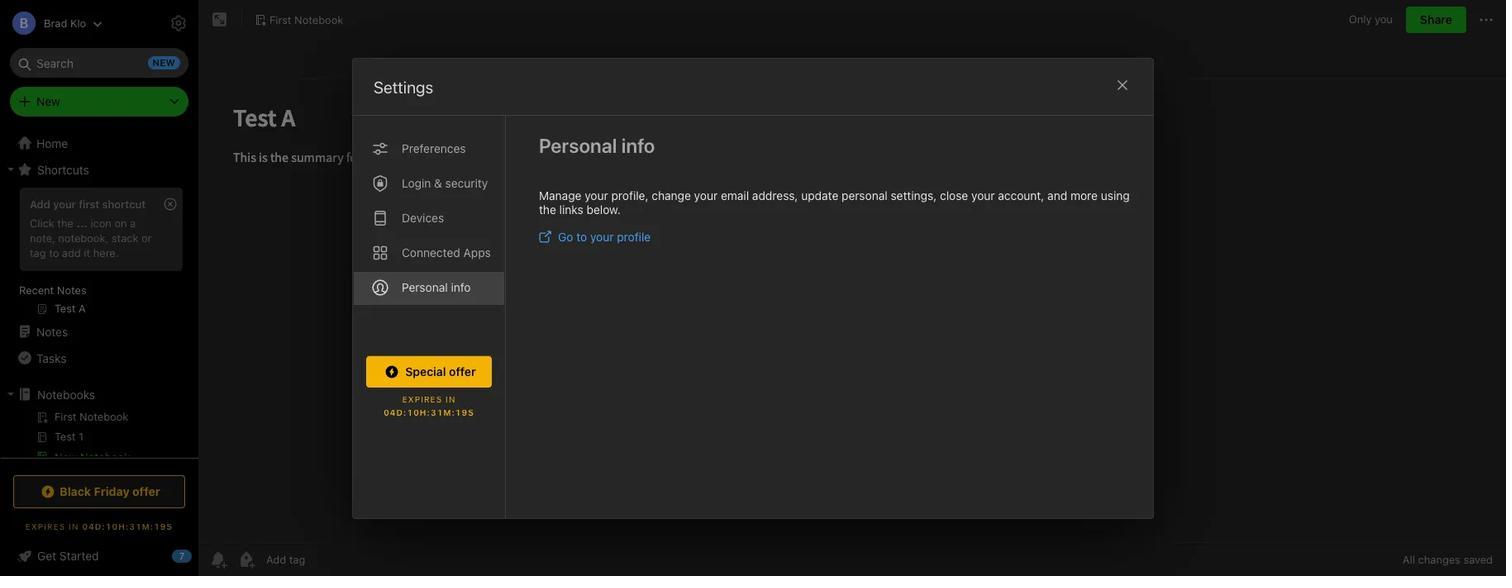 Task type: describe. For each thing, give the bounding box(es) containing it.
add
[[62, 246, 81, 259]]

you
[[1375, 13, 1393, 26]]

login
[[402, 176, 431, 190]]

notebook for first notebook
[[294, 13, 343, 26]]

0 vertical spatial notes
[[57, 284, 87, 297]]

new notebook button
[[0, 447, 191, 467]]

expires in 04d:10h:31m:19s for special
[[384, 394, 474, 417]]

more
[[1071, 188, 1098, 202]]

your left email
[[694, 188, 718, 202]]

0 horizontal spatial personal
[[402, 280, 448, 294]]

changes
[[1418, 553, 1461, 566]]

shortcuts button
[[0, 156, 191, 183]]

only
[[1349, 13, 1372, 26]]

your inside tree
[[53, 198, 76, 211]]

go to your profile button
[[539, 230, 651, 244]]

notebooks link
[[0, 381, 191, 408]]

offer inside special offer popup button
[[449, 364, 476, 378]]

add tag image
[[236, 550, 256, 570]]

new for new notebook
[[55, 451, 77, 464]]

share
[[1420, 12, 1453, 26]]

special offer button
[[366, 356, 492, 388]]

shortcuts
[[37, 162, 89, 177]]

profile
[[617, 230, 651, 244]]

04d:10h:31m:19s for offer
[[384, 407, 474, 417]]

1 vertical spatial info
[[451, 280, 471, 294]]

black friday offer button
[[13, 475, 185, 508]]

note,
[[30, 231, 55, 245]]

0 vertical spatial personal info
[[539, 134, 655, 157]]

go
[[558, 230, 573, 244]]

all changes saved
[[1403, 553, 1493, 566]]

1 vertical spatial notes
[[36, 325, 68, 339]]

update
[[801, 188, 839, 202]]

tree containing home
[[0, 130, 198, 563]]

the inside 'manage your profile, change your email address, update personal settings, close your account, and more using the links below.'
[[539, 202, 556, 216]]

below.
[[587, 202, 621, 216]]

devices
[[402, 211, 444, 225]]

personal
[[842, 188, 888, 202]]

security
[[445, 176, 488, 190]]

recent
[[19, 284, 54, 297]]

preferences
[[402, 141, 466, 155]]

it
[[84, 246, 90, 259]]

special offer
[[405, 364, 476, 378]]

profile,
[[611, 188, 649, 202]]

1 vertical spatial personal info
[[402, 280, 471, 294]]

new for new
[[36, 94, 60, 108]]

special
[[405, 364, 446, 378]]

new notebook group
[[0, 408, 191, 474]]

saved
[[1464, 553, 1493, 566]]

close image
[[1113, 75, 1133, 95]]

note window element
[[198, 0, 1506, 576]]

manage
[[539, 188, 582, 202]]

tag
[[30, 246, 46, 259]]

&
[[434, 176, 442, 190]]

notes link
[[0, 318, 191, 345]]

your right the links
[[585, 188, 608, 202]]

your right close in the top of the page
[[971, 188, 995, 202]]

add a reminder image
[[208, 550, 228, 570]]

share button
[[1406, 7, 1467, 33]]

tasks
[[36, 351, 66, 365]]

Search text field
[[21, 48, 177, 78]]

connected apps
[[402, 245, 491, 259]]

or
[[141, 231, 152, 245]]



Task type: vqa. For each thing, say whether or not it's contained in the screenshot.
Evernote image
no



Task type: locate. For each thing, give the bounding box(es) containing it.
expand notebooks image
[[4, 388, 17, 401]]

in for special
[[446, 394, 456, 404]]

friday
[[94, 484, 130, 499]]

1 vertical spatial to
[[49, 246, 59, 259]]

tab list containing preferences
[[353, 116, 506, 518]]

0 vertical spatial to
[[576, 230, 587, 244]]

04d:10h:31m:19s inside tab list
[[384, 407, 474, 417]]

1 vertical spatial notebook
[[80, 451, 130, 464]]

info down connected apps
[[451, 280, 471, 294]]

1 vertical spatial new
[[55, 451, 77, 464]]

expires in 04d:10h:31m:19s down special offer popup button
[[384, 394, 474, 417]]

notebook,
[[58, 231, 109, 245]]

0 horizontal spatial 04d:10h:31m:19s
[[82, 522, 173, 532]]

0 vertical spatial personal
[[539, 134, 617, 157]]

in
[[446, 394, 456, 404], [69, 522, 79, 532]]

home
[[36, 136, 68, 150]]

shortcut
[[102, 198, 146, 211]]

black friday offer
[[60, 484, 160, 499]]

new inside button
[[55, 451, 77, 464]]

connected
[[402, 245, 460, 259]]

expires for special offer
[[402, 394, 442, 404]]

Note Editor text field
[[198, 79, 1506, 542]]

settings,
[[891, 188, 937, 202]]

stack
[[111, 231, 138, 245]]

0 horizontal spatial the
[[57, 217, 74, 230]]

here.
[[93, 246, 119, 259]]

04d:10h:31m:19s
[[384, 407, 474, 417], [82, 522, 173, 532]]

notebooks
[[37, 387, 95, 401]]

recent notes
[[19, 284, 87, 297]]

a
[[130, 217, 136, 230]]

notebook inside button
[[80, 451, 130, 464]]

first
[[270, 13, 291, 26]]

close
[[940, 188, 968, 202]]

expires for black friday offer
[[25, 522, 66, 532]]

0 horizontal spatial in
[[69, 522, 79, 532]]

new
[[36, 94, 60, 108], [55, 451, 77, 464]]

using
[[1101, 188, 1130, 202]]

new button
[[10, 87, 189, 117]]

to inside icon on a note, notebook, stack or tag to add it here.
[[49, 246, 59, 259]]

0 vertical spatial offer
[[449, 364, 476, 378]]

personal
[[539, 134, 617, 157], [402, 280, 448, 294]]

0 vertical spatial info
[[621, 134, 655, 157]]

first notebook
[[270, 13, 343, 26]]

notes up tasks
[[36, 325, 68, 339]]

offer right special
[[449, 364, 476, 378]]

expires
[[402, 394, 442, 404], [25, 522, 66, 532]]

None search field
[[21, 48, 177, 78]]

expires in 04d:10h:31m:19s down black friday offer popup button on the left
[[25, 522, 173, 532]]

home link
[[0, 130, 198, 156]]

group containing add your first shortcut
[[0, 183, 191, 325]]

expand note image
[[210, 10, 230, 30]]

0 vertical spatial new
[[36, 94, 60, 108]]

personal info down connected
[[402, 280, 471, 294]]

1 horizontal spatial personal
[[539, 134, 617, 157]]

login & security
[[402, 176, 488, 190]]

1 horizontal spatial to
[[576, 230, 587, 244]]

0 horizontal spatial offer
[[132, 484, 160, 499]]

tab list
[[353, 116, 506, 518]]

in inside expires in 04d:10h:31m:19s
[[446, 394, 456, 404]]

notes right recent
[[57, 284, 87, 297]]

0 horizontal spatial info
[[451, 280, 471, 294]]

offer inside black friday offer popup button
[[132, 484, 160, 499]]

04d:10h:31m:19s down friday
[[82, 522, 173, 532]]

to right tag
[[49, 246, 59, 259]]

1 horizontal spatial personal info
[[539, 134, 655, 157]]

0 horizontal spatial personal info
[[402, 280, 471, 294]]

account,
[[998, 188, 1045, 202]]

add
[[30, 198, 50, 211]]

personal down connected
[[402, 280, 448, 294]]

1 vertical spatial personal
[[402, 280, 448, 294]]

1 horizontal spatial expires in 04d:10h:31m:19s
[[384, 394, 474, 417]]

the left ...
[[57, 217, 74, 230]]

1 horizontal spatial 04d:10h:31m:19s
[[384, 407, 474, 417]]

1 vertical spatial offer
[[132, 484, 160, 499]]

on
[[114, 217, 127, 230]]

1 horizontal spatial expires
[[402, 394, 442, 404]]

expires inside expires in 04d:10h:31m:19s
[[402, 394, 442, 404]]

personal up manage at the top left of the page
[[539, 134, 617, 157]]

in for black
[[69, 522, 79, 532]]

04d:10h:31m:19s down special offer popup button
[[384, 407, 474, 417]]

0 vertical spatial expires in 04d:10h:31m:19s
[[384, 394, 474, 417]]

group
[[0, 183, 191, 325]]

first notebook button
[[249, 8, 349, 31]]

info
[[621, 134, 655, 157], [451, 280, 471, 294]]

change
[[652, 188, 691, 202]]

1 vertical spatial expires
[[25, 522, 66, 532]]

address,
[[752, 188, 798, 202]]

apps
[[463, 245, 491, 259]]

04d:10h:31m:19s for friday
[[82, 522, 173, 532]]

only you
[[1349, 13, 1393, 26]]

0 vertical spatial notebook
[[294, 13, 343, 26]]

0 vertical spatial in
[[446, 394, 456, 404]]

to right go
[[576, 230, 587, 244]]

your down the below.
[[590, 230, 614, 244]]

...
[[76, 217, 88, 230]]

offer
[[449, 364, 476, 378], [132, 484, 160, 499]]

0 horizontal spatial expires
[[25, 522, 66, 532]]

new up black
[[55, 451, 77, 464]]

1 horizontal spatial info
[[621, 134, 655, 157]]

settings
[[374, 77, 433, 96]]

1 horizontal spatial notebook
[[294, 13, 343, 26]]

links
[[559, 202, 583, 216]]

click
[[30, 217, 54, 230]]

tasks button
[[0, 345, 191, 371]]

email
[[721, 188, 749, 202]]

expires in 04d:10h:31m:19s
[[384, 394, 474, 417], [25, 522, 173, 532]]

0 vertical spatial 04d:10h:31m:19s
[[384, 407, 474, 417]]

your up 'click the ...'
[[53, 198, 76, 211]]

click the ...
[[30, 217, 88, 230]]

1 horizontal spatial offer
[[449, 364, 476, 378]]

notebook right first
[[294, 13, 343, 26]]

notebook
[[294, 13, 343, 26], [80, 451, 130, 464]]

manage your profile, change your email address, update personal settings, close your account, and more using the links below.
[[539, 188, 1130, 216]]

icon on a note, notebook, stack or tag to add it here.
[[30, 217, 152, 259]]

black
[[60, 484, 91, 499]]

1 vertical spatial 04d:10h:31m:19s
[[82, 522, 173, 532]]

all
[[1403, 553, 1415, 566]]

expires down special
[[402, 394, 442, 404]]

settings image
[[169, 13, 189, 33]]

new inside popup button
[[36, 94, 60, 108]]

tree
[[0, 130, 198, 563]]

1 horizontal spatial in
[[446, 394, 456, 404]]

1 vertical spatial in
[[69, 522, 79, 532]]

and
[[1048, 188, 1068, 202]]

first
[[79, 198, 99, 211]]

the inside tree
[[57, 217, 74, 230]]

1 vertical spatial expires in 04d:10h:31m:19s
[[25, 522, 173, 532]]

new up home
[[36, 94, 60, 108]]

personal info
[[539, 134, 655, 157], [402, 280, 471, 294]]

0 horizontal spatial notebook
[[80, 451, 130, 464]]

expires in 04d:10h:31m:19s for black
[[25, 522, 173, 532]]

icon
[[90, 217, 112, 230]]

to
[[576, 230, 587, 244], [49, 246, 59, 259]]

notebook inside button
[[294, 13, 343, 26]]

the left the links
[[539, 202, 556, 216]]

in down black
[[69, 522, 79, 532]]

0 horizontal spatial expires in 04d:10h:31m:19s
[[25, 522, 173, 532]]

info up profile,
[[621, 134, 655, 157]]

go to your profile
[[558, 230, 651, 244]]

in down special offer
[[446, 394, 456, 404]]

0 vertical spatial expires
[[402, 394, 442, 404]]

new notebook
[[55, 451, 130, 464]]

the
[[539, 202, 556, 216], [57, 217, 74, 230]]

expires down black
[[25, 522, 66, 532]]

notebook for new notebook
[[80, 451, 130, 464]]

notes
[[57, 284, 87, 297], [36, 325, 68, 339]]

offer right friday
[[132, 484, 160, 499]]

personal info up profile,
[[539, 134, 655, 157]]

add your first shortcut
[[30, 198, 146, 211]]

notebook up "black friday offer"
[[80, 451, 130, 464]]

0 horizontal spatial to
[[49, 246, 59, 259]]

your
[[585, 188, 608, 202], [694, 188, 718, 202], [971, 188, 995, 202], [53, 198, 76, 211], [590, 230, 614, 244]]

1 horizontal spatial the
[[539, 202, 556, 216]]



